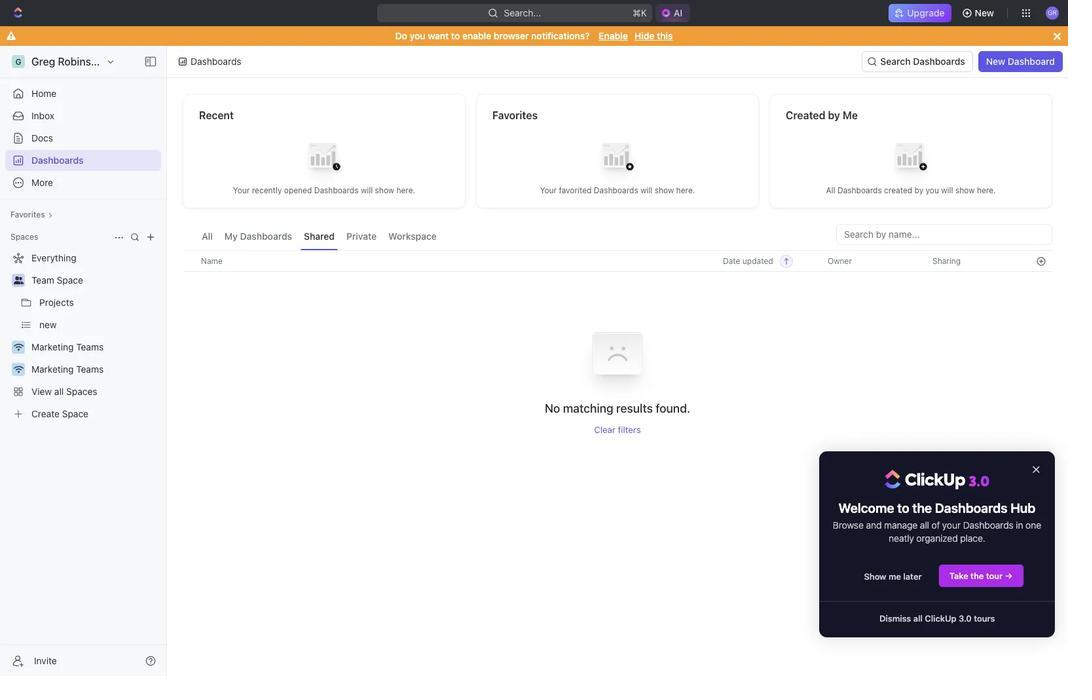 Task type: locate. For each thing, give the bounding box(es) containing it.
ai
[[675, 7, 683, 18]]

everything
[[31, 252, 76, 263]]

dashboards up the recent at the top left of the page
[[191, 56, 242, 67]]

1 vertical spatial by
[[915, 185, 924, 195]]

to right the want
[[452, 30, 460, 41]]

all
[[54, 386, 64, 397], [921, 520, 930, 531], [914, 613, 923, 624]]

dashboards right favorited
[[594, 185, 639, 195]]

search dashboards
[[881, 56, 966, 67]]

owner
[[828, 256, 853, 266]]

0 horizontal spatial favorites
[[10, 210, 45, 220]]

0 horizontal spatial workspace
[[114, 56, 169, 68]]

1 vertical spatial space
[[62, 408, 88, 419]]

0 horizontal spatial the
[[913, 501, 933, 516]]

marketing teams
[[31, 341, 104, 353], [31, 364, 104, 375]]

recently
[[252, 185, 282, 195]]

0 horizontal spatial here.
[[397, 185, 416, 195]]

created
[[786, 109, 826, 121]]

0 vertical spatial the
[[913, 501, 933, 516]]

2 marketing teams from the top
[[31, 364, 104, 375]]

workspace
[[114, 56, 169, 68], [389, 231, 437, 242]]

1 horizontal spatial will
[[641, 185, 653, 195]]

your recently opened dashboards will show here.
[[233, 185, 416, 195]]

you right created
[[926, 185, 940, 195]]

no matching results found. table
[[183, 250, 1053, 435]]

organized
[[917, 533, 959, 544]]

1 vertical spatial marketing teams
[[31, 364, 104, 375]]

1 horizontal spatial workspace
[[389, 231, 437, 242]]

dashboards up more
[[31, 155, 84, 166]]

marketing
[[31, 341, 74, 353], [31, 364, 74, 375]]

new dashboard
[[987, 56, 1056, 67]]

1 horizontal spatial the
[[971, 571, 985, 581]]

⌘k
[[633, 7, 648, 18]]

search dashboards button
[[863, 51, 974, 72]]

by
[[829, 109, 841, 121], [915, 185, 924, 195]]

marketing teams link down new link
[[31, 337, 159, 358]]

0 horizontal spatial by
[[829, 109, 841, 121]]

1 horizontal spatial favorites
[[493, 109, 538, 121]]

my
[[225, 231, 238, 242]]

dashboards right my
[[240, 231, 292, 242]]

0 vertical spatial all
[[54, 386, 64, 397]]

show up private
[[375, 185, 395, 195]]

spaces
[[10, 232, 38, 242], [66, 386, 97, 397]]

tree containing everything
[[5, 248, 161, 425]]

2 vertical spatial all
[[914, 613, 923, 624]]

1 horizontal spatial all
[[827, 185, 836, 195]]

all
[[827, 185, 836, 195], [202, 231, 213, 242]]

1 vertical spatial the
[[971, 571, 985, 581]]

to up manage at right
[[898, 501, 910, 516]]

0 horizontal spatial spaces
[[10, 232, 38, 242]]

1 horizontal spatial to
[[898, 501, 910, 516]]

2 marketing from the top
[[31, 364, 74, 375]]

clickup
[[926, 613, 957, 624]]

tab list
[[199, 224, 440, 250]]

0 vertical spatial marketing teams link
[[31, 337, 159, 358]]

private button
[[343, 224, 380, 250]]

0 horizontal spatial show
[[375, 185, 395, 195]]

my dashboards
[[225, 231, 292, 242]]

1 horizontal spatial show
[[655, 185, 675, 195]]

create space
[[31, 408, 88, 419]]

0 horizontal spatial will
[[361, 185, 373, 195]]

marketing teams link for wifi icon
[[31, 337, 159, 358]]

new
[[976, 7, 995, 18], [987, 56, 1006, 67]]

2 horizontal spatial will
[[942, 185, 954, 195]]

hide
[[635, 30, 655, 41]]

by left me
[[829, 109, 841, 121]]

here.
[[397, 185, 416, 195], [677, 185, 696, 195], [978, 185, 997, 195]]

more button
[[5, 172, 161, 193]]

no matching results found. row
[[183, 315, 1053, 435]]

0 horizontal spatial you
[[410, 30, 426, 41]]

Search by name... text field
[[845, 225, 1045, 244]]

updated
[[743, 256, 774, 266]]

dashboards up place.
[[964, 520, 1014, 531]]

new right 'upgrade'
[[976, 7, 995, 18]]

gr
[[1049, 9, 1058, 17]]

neatly
[[889, 533, 915, 544]]

your left favorited
[[540, 185, 557, 195]]

0 horizontal spatial all
[[202, 231, 213, 242]]

created by me
[[786, 109, 859, 121]]

1 vertical spatial workspace
[[389, 231, 437, 242]]

1 horizontal spatial here.
[[677, 185, 696, 195]]

marketing teams for wifi image
[[31, 364, 104, 375]]

your left recently
[[233, 185, 250, 195]]

spaces up create space link
[[66, 386, 97, 397]]

dashboards right search
[[914, 56, 966, 67]]

2 your from the left
[[540, 185, 557, 195]]

workspace right private
[[389, 231, 437, 242]]

my dashboards button
[[221, 224, 296, 250]]

teams down new link
[[76, 341, 104, 353]]

1 vertical spatial new
[[987, 56, 1006, 67]]

show right no favorited dashboards image
[[655, 185, 675, 195]]

date updated button
[[716, 251, 793, 271]]

dialog containing ×
[[820, 452, 1056, 637]]

new dashboard button
[[979, 51, 1064, 72]]

1 vertical spatial spaces
[[66, 386, 97, 397]]

2 horizontal spatial show
[[956, 185, 976, 195]]

take the tour →
[[950, 571, 1014, 581]]

dashboards
[[191, 56, 242, 67], [914, 56, 966, 67], [31, 155, 84, 166], [314, 185, 359, 195], [594, 185, 639, 195], [838, 185, 883, 195], [240, 231, 292, 242], [936, 501, 1008, 516], [964, 520, 1014, 531]]

you right do
[[410, 30, 426, 41]]

marketing teams for wifi icon
[[31, 341, 104, 353]]

gr button
[[1043, 3, 1064, 24]]

all inside button
[[914, 613, 923, 624]]

marketing up view
[[31, 364, 74, 375]]

you
[[410, 30, 426, 41], [926, 185, 940, 195]]

will
[[361, 185, 373, 195], [641, 185, 653, 195], [942, 185, 954, 195]]

1 vertical spatial marketing
[[31, 364, 74, 375]]

0 vertical spatial workspace
[[114, 56, 169, 68]]

1 vertical spatial teams
[[76, 364, 104, 375]]

1 teams from the top
[[76, 341, 104, 353]]

your
[[943, 520, 962, 531]]

more
[[31, 177, 53, 188]]

1 vertical spatial favorites
[[10, 210, 45, 220]]

projects link
[[39, 292, 159, 313]]

create
[[31, 408, 60, 419]]

all inside button
[[202, 231, 213, 242]]

and
[[867, 520, 882, 531]]

workspace inside button
[[389, 231, 437, 242]]

1 vertical spatial all
[[202, 231, 213, 242]]

the
[[913, 501, 933, 516], [971, 571, 985, 581]]

of
[[932, 520, 941, 531]]

marketing teams link
[[31, 337, 159, 358], [31, 359, 159, 380]]

new left dashboard
[[987, 56, 1006, 67]]

name
[[201, 256, 223, 266]]

the left tour
[[971, 571, 985, 581]]

1 vertical spatial marketing teams link
[[31, 359, 159, 380]]

no created by me dashboards image
[[885, 133, 938, 185]]

your
[[233, 185, 250, 195], [540, 185, 557, 195]]

teams up the "view all spaces" link
[[76, 364, 104, 375]]

private
[[347, 231, 377, 242]]

sharing
[[933, 256, 962, 266]]

0 vertical spatial teams
[[76, 341, 104, 353]]

0 horizontal spatial to
[[452, 30, 460, 41]]

search...
[[505, 7, 542, 18]]

marketing teams up view all spaces
[[31, 364, 104, 375]]

all button
[[199, 224, 216, 250]]

spaces down 'favorites' button
[[10, 232, 38, 242]]

tree inside sidebar navigation
[[5, 248, 161, 425]]

new inside button
[[976, 7, 995, 18]]

marketing teams down the new
[[31, 341, 104, 353]]

greg
[[31, 56, 55, 68]]

all left clickup
[[914, 613, 923, 624]]

me
[[889, 571, 902, 582]]

0 vertical spatial by
[[829, 109, 841, 121]]

all dashboards created by you will show here.
[[827, 185, 997, 195]]

1 vertical spatial to
[[898, 501, 910, 516]]

dismiss all clickup 3.0 tours
[[880, 613, 996, 624]]

1 vertical spatial all
[[921, 520, 930, 531]]

user group image
[[13, 277, 23, 284]]

1 horizontal spatial your
[[540, 185, 557, 195]]

0 horizontal spatial your
[[233, 185, 250, 195]]

me
[[843, 109, 859, 121]]

1 marketing from the top
[[31, 341, 74, 353]]

1 show from the left
[[375, 185, 395, 195]]

place.
[[961, 533, 986, 544]]

2 will from the left
[[641, 185, 653, 195]]

favorites
[[493, 109, 538, 121], [10, 210, 45, 220]]

dashboards left created
[[838, 185, 883, 195]]

to
[[452, 30, 460, 41], [898, 501, 910, 516]]

by right created
[[915, 185, 924, 195]]

tree
[[5, 248, 161, 425]]

all inside "tree"
[[54, 386, 64, 397]]

team
[[31, 275, 54, 286]]

1 marketing teams link from the top
[[31, 337, 159, 358]]

dashboards up your
[[936, 501, 1008, 516]]

2 teams from the top
[[76, 364, 104, 375]]

all right view
[[54, 386, 64, 397]]

2 marketing teams link from the top
[[31, 359, 159, 380]]

tab list containing all
[[199, 224, 440, 250]]

marketing teams link up the "view all spaces" link
[[31, 359, 159, 380]]

clear filters
[[595, 425, 641, 435]]

workspace right robinson's
[[114, 56, 169, 68]]

0 vertical spatial marketing
[[31, 341, 74, 353]]

0 vertical spatial all
[[827, 185, 836, 195]]

all left of
[[921, 520, 930, 531]]

space down 'everything' link
[[57, 275, 83, 286]]

robinson's
[[58, 56, 112, 68]]

dialog
[[820, 452, 1056, 637]]

2 horizontal spatial here.
[[978, 185, 997, 195]]

new inside button
[[987, 56, 1006, 67]]

show up search by name... text field
[[956, 185, 976, 195]]

view
[[31, 386, 52, 397]]

teams for marketing teams link associated with wifi icon
[[76, 341, 104, 353]]

space down the "view all spaces" link
[[62, 408, 88, 419]]

marketing down the new
[[31, 341, 74, 353]]

dashboards link
[[5, 150, 161, 171]]

the up of
[[913, 501, 933, 516]]

0 vertical spatial new
[[976, 7, 995, 18]]

want
[[428, 30, 449, 41]]

0 vertical spatial space
[[57, 275, 83, 286]]

home
[[31, 88, 57, 99]]

0 vertical spatial to
[[452, 30, 460, 41]]

1 vertical spatial you
[[926, 185, 940, 195]]

0 vertical spatial marketing teams
[[31, 341, 104, 353]]

3 will from the left
[[942, 185, 954, 195]]

notifications?
[[532, 30, 590, 41]]

row
[[183, 250, 1053, 272]]

1 your from the left
[[233, 185, 250, 195]]

workspace button
[[385, 224, 440, 250]]

1 marketing teams from the top
[[31, 341, 104, 353]]



Task type: describe. For each thing, give the bounding box(es) containing it.
hub
[[1011, 501, 1036, 516]]

home link
[[5, 83, 161, 104]]

invite
[[34, 655, 57, 666]]

1 horizontal spatial you
[[926, 185, 940, 195]]

new for new
[[976, 7, 995, 18]]

greg robinson's workspace
[[31, 56, 169, 68]]

the inside button
[[971, 571, 985, 581]]

your for favorites
[[540, 185, 557, 195]]

dismiss
[[880, 613, 912, 624]]

later
[[904, 571, 923, 582]]

dashboards inside sidebar navigation
[[31, 155, 84, 166]]

new for new dashboard
[[987, 56, 1006, 67]]

favorites button
[[5, 207, 58, 223]]

enable
[[463, 30, 492, 41]]

take the tour → button
[[939, 564, 1025, 588]]

1 here. from the left
[[397, 185, 416, 195]]

welcome to the dashboards hub browse and manage all of your dashboards in one neatly organized place.
[[834, 501, 1045, 544]]

×
[[1033, 461, 1041, 476]]

teams for marketing teams link related to wifi image
[[76, 364, 104, 375]]

team space
[[31, 275, 83, 286]]

all inside welcome to the dashboards hub browse and manage all of your dashboards in one neatly organized place.
[[921, 520, 930, 531]]

space for team space
[[57, 275, 83, 286]]

1 horizontal spatial by
[[915, 185, 924, 195]]

3.0
[[960, 613, 972, 624]]

no recent dashboards image
[[298, 133, 351, 185]]

wifi image
[[13, 343, 23, 351]]

workspace inside sidebar navigation
[[114, 56, 169, 68]]

found.
[[656, 402, 691, 416]]

results
[[617, 402, 653, 416]]

space for create space
[[62, 408, 88, 419]]

enable
[[599, 30, 628, 41]]

dashboards inside button
[[914, 56, 966, 67]]

docs
[[31, 132, 53, 144]]

1 will from the left
[[361, 185, 373, 195]]

marketing for marketing teams link associated with wifi icon
[[31, 341, 74, 353]]

show me later
[[865, 571, 923, 582]]

tours
[[975, 613, 996, 624]]

browser
[[494, 30, 529, 41]]

row containing name
[[183, 250, 1053, 272]]

do you want to enable browser notifications? enable hide this
[[396, 30, 673, 41]]

search
[[881, 56, 911, 67]]

greg robinson's workspace, , element
[[12, 55, 25, 68]]

dashboards right opened
[[314, 185, 359, 195]]

upgrade link
[[890, 4, 952, 22]]

shared
[[304, 231, 335, 242]]

favorites inside button
[[10, 210, 45, 220]]

team space link
[[31, 270, 159, 291]]

welcome
[[839, 501, 895, 516]]

clear filters button
[[595, 425, 641, 435]]

in
[[1017, 520, 1024, 531]]

g
[[15, 57, 21, 67]]

manage
[[885, 520, 918, 531]]

3 show from the left
[[956, 185, 976, 195]]

show me later button
[[854, 565, 933, 588]]

ai button
[[656, 4, 691, 22]]

0 vertical spatial spaces
[[10, 232, 38, 242]]

to inside welcome to the dashboards hub browse and manage all of your dashboards in one neatly organized place.
[[898, 501, 910, 516]]

dashboards inside 'button'
[[240, 231, 292, 242]]

docs link
[[5, 128, 161, 149]]

recent
[[199, 109, 234, 121]]

opened
[[284, 185, 312, 195]]

your for recent
[[233, 185, 250, 195]]

upgrade
[[908, 7, 945, 18]]

0 vertical spatial you
[[410, 30, 426, 41]]

0 vertical spatial favorites
[[493, 109, 538, 121]]

favorited
[[559, 185, 592, 195]]

matching
[[563, 402, 614, 416]]

2 show from the left
[[655, 185, 675, 195]]

no data image
[[579, 315, 657, 401]]

projects
[[39, 297, 74, 308]]

no
[[545, 402, 561, 416]]

3 here. from the left
[[978, 185, 997, 195]]

shared button
[[301, 224, 338, 250]]

filters
[[618, 425, 641, 435]]

date
[[724, 256, 741, 266]]

sidebar navigation
[[0, 46, 170, 676]]

one
[[1026, 520, 1042, 531]]

create space link
[[5, 404, 159, 425]]

all for spaces
[[54, 386, 64, 397]]

all for clickup
[[914, 613, 923, 624]]

no favorited dashboards image
[[592, 133, 644, 185]]

inbox link
[[5, 106, 161, 126]]

1 horizontal spatial spaces
[[66, 386, 97, 397]]

all for all dashboards created by you will show here.
[[827, 185, 836, 195]]

take
[[950, 571, 969, 581]]

this
[[657, 30, 673, 41]]

everything link
[[5, 248, 159, 269]]

the inside welcome to the dashboards hub browse and manage all of your dashboards in one neatly organized place.
[[913, 501, 933, 516]]

show
[[865, 571, 887, 582]]

marketing for marketing teams link related to wifi image
[[31, 364, 74, 375]]

all for all
[[202, 231, 213, 242]]

do
[[396, 30, 408, 41]]

→
[[1006, 571, 1014, 581]]

your favorited dashboards will show here.
[[540, 185, 696, 195]]

view all spaces
[[31, 386, 97, 397]]

clear
[[595, 425, 616, 435]]

2 here. from the left
[[677, 185, 696, 195]]

tour
[[987, 571, 1004, 581]]

marketing teams link for wifi image
[[31, 359, 159, 380]]

date updated
[[724, 256, 774, 266]]

wifi image
[[13, 366, 23, 374]]



Task type: vqa. For each thing, say whether or not it's contained in the screenshot.
the Teams
yes



